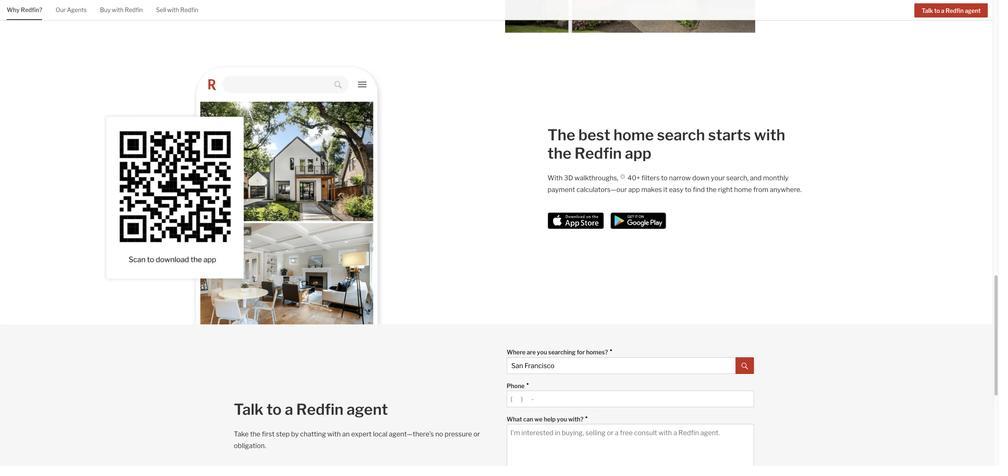Task type: vqa. For each thing, say whether or not it's contained in the screenshot.
Overview
no



Task type: locate. For each thing, give the bounding box(es) containing it.
the right find
[[707, 186, 717, 194]]

easy
[[669, 186, 684, 194]]

a phone with the redfin app, showing a home details page image
[[0, 33, 491, 325]]

talk inside button
[[922, 7, 934, 14]]

1 vertical spatial agent
[[347, 401, 388, 419]]

with right buy
[[112, 6, 124, 13]]

0 horizontal spatial the
[[250, 431, 261, 439]]

0 vertical spatial you
[[537, 349, 548, 356]]

2 vertical spatial the
[[250, 431, 261, 439]]

chatting
[[300, 431, 326, 439]]

1 vertical spatial home
[[735, 186, 752, 194]]

0 horizontal spatial you
[[537, 349, 548, 356]]

home right best
[[614, 126, 654, 144]]

1 vertical spatial the
[[707, 186, 717, 194]]

you right are
[[537, 349, 548, 356]]

local
[[373, 431, 388, 439]]

by
[[291, 431, 299, 439]]

1 horizontal spatial home
[[735, 186, 752, 194]]

what can we help you with?
[[507, 416, 584, 423]]

1 vertical spatial a
[[285, 401, 293, 419]]

app inside the best home search starts with the redfin app
[[625, 144, 652, 163]]

1 horizontal spatial talk
[[922, 7, 934, 14]]

0 horizontal spatial talk
[[234, 401, 264, 419]]

the up the obligation.
[[250, 431, 261, 439]]

right
[[719, 186, 733, 194]]

monthly
[[764, 174, 789, 182]]

redfin inside the best home search starts with the redfin app
[[575, 144, 622, 163]]

agents
[[67, 6, 87, 13]]

0 vertical spatial home
[[614, 126, 654, 144]]

with left an
[[328, 431, 341, 439]]

why redfin? link
[[7, 0, 42, 19]]

1 horizontal spatial you
[[557, 416, 568, 423]]

app down 40+
[[629, 186, 640, 194]]

search,
[[727, 174, 749, 182]]

the up with on the top right
[[548, 144, 572, 163]]

Enter your message field text field
[[511, 429, 751, 467]]

you
[[537, 349, 548, 356], [557, 416, 568, 423]]

the
[[548, 144, 572, 163], [707, 186, 717, 194], [250, 431, 261, 439]]

1 horizontal spatial the
[[548, 144, 572, 163]]

0 vertical spatial the
[[548, 144, 572, 163]]

expert
[[351, 431, 372, 439]]

2 horizontal spatial the
[[707, 186, 717, 194]]

the inside take the first step by chatting with an expert local agent—there's no pressure or obligation.
[[250, 431, 261, 439]]

app inside 40+ filters to narrow down your search, and monthly payment calculators—our app makes it easy to find the right home from anywhere.
[[629, 186, 640, 194]]

0 vertical spatial a
[[942, 7, 945, 14]]

and
[[751, 174, 762, 182]]

buy with redfin link
[[100, 0, 143, 19]]

app
[[625, 144, 652, 163], [629, 186, 640, 194]]

1 horizontal spatial agent
[[966, 7, 981, 14]]

0 vertical spatial agent
[[966, 7, 981, 14]]

for
[[577, 349, 585, 356]]

with
[[112, 6, 124, 13], [167, 6, 179, 13], [755, 126, 786, 144], [328, 431, 341, 439]]

with inside take the first step by chatting with an expert local agent—there's no pressure or obligation.
[[328, 431, 341, 439]]

1 horizontal spatial a
[[942, 7, 945, 14]]

where are you searching for homes?
[[507, 349, 608, 356]]

first
[[262, 431, 275, 439]]

anywhere.
[[770, 186, 802, 194]]

0 vertical spatial talk
[[922, 7, 934, 14]]

1 horizontal spatial talk to a redfin agent
[[922, 7, 981, 14]]

40+ filters to narrow down your search, and monthly payment calculators—our app makes it easy to find the right home from anywhere.
[[548, 174, 802, 194]]

to
[[935, 7, 941, 14], [662, 174, 668, 182], [685, 186, 692, 194], [267, 401, 282, 419]]

help
[[544, 416, 556, 423]]

step
[[276, 431, 290, 439]]

Enter your phone number field telephone field
[[511, 396, 751, 404]]

with right starts
[[755, 126, 786, 144]]

app up 40+
[[625, 144, 652, 163]]

enter your message field. required field. element
[[507, 412, 750, 425]]

1 vertical spatial app
[[629, 186, 640, 194]]

why redfin?
[[7, 6, 42, 13]]

redfin
[[125, 6, 143, 13], [180, 6, 198, 13], [946, 7, 964, 14], [575, 144, 622, 163], [296, 401, 344, 419]]

with inside the best home search starts with the redfin app
[[755, 126, 786, 144]]

it
[[664, 186, 668, 194]]

buy
[[100, 6, 111, 13]]

home inside the best home search starts with the redfin app
[[614, 126, 654, 144]]

0 vertical spatial app
[[625, 144, 652, 163]]

sell with redfin link
[[156, 0, 198, 19]]

0 vertical spatial talk to a redfin agent
[[922, 7, 981, 14]]

our agents
[[56, 6, 87, 13]]

talk
[[922, 7, 934, 14], [234, 401, 264, 419]]

filters
[[642, 174, 660, 182]]

you right the help on the bottom
[[557, 416, 568, 423]]

1 vertical spatial you
[[557, 416, 568, 423]]

no
[[436, 431, 444, 439]]

an
[[342, 431, 350, 439]]

talk to a redfin agent
[[922, 7, 981, 14], [234, 401, 388, 419]]

with?
[[569, 416, 584, 423]]

a
[[942, 7, 945, 14], [285, 401, 293, 419]]

agent inside talk to a redfin agent button
[[966, 7, 981, 14]]

ios app store badge image
[[548, 213, 604, 229]]

pressure
[[445, 431, 472, 439]]

you inside search field element
[[537, 349, 548, 356]]

narrow
[[669, 174, 691, 182]]

makes
[[642, 186, 662, 194]]

home
[[614, 126, 654, 144], [735, 186, 752, 194]]

obligation.
[[234, 443, 266, 450]]

what
[[507, 416, 522, 423]]

searching
[[549, 349, 576, 356]]

your
[[711, 174, 725, 182]]

home down search,
[[735, 186, 752, 194]]

0 horizontal spatial talk to a redfin agent
[[234, 401, 388, 419]]

0 horizontal spatial home
[[614, 126, 654, 144]]

a inside button
[[942, 7, 945, 14]]

agent
[[966, 7, 981, 14], [347, 401, 388, 419]]

can
[[524, 416, 534, 423]]



Task type: describe. For each thing, give the bounding box(es) containing it.
talk to a redfin agent button
[[915, 3, 989, 17]]

phone
[[507, 383, 525, 390]]

where
[[507, 349, 526, 356]]

sell
[[156, 6, 166, 13]]

our agents link
[[56, 0, 87, 19]]

0 horizontal spatial agent
[[347, 401, 388, 419]]

why
[[7, 6, 20, 13]]

agent—there's
[[389, 431, 434, 439]]

from
[[754, 186, 769, 194]]

to inside button
[[935, 7, 941, 14]]

1 vertical spatial talk to a redfin agent
[[234, 401, 388, 419]]

starts
[[709, 126, 752, 144]]

the
[[548, 126, 576, 144]]

down
[[693, 174, 710, 182]]

1 vertical spatial talk
[[234, 401, 264, 419]]

are
[[527, 349, 536, 356]]

buy with redfin
[[100, 6, 143, 13]]

3d
[[564, 174, 574, 182]]

we
[[535, 416, 543, 423]]

walkthroughs,
[[575, 174, 619, 182]]

talk to a redfin agent inside talk to a redfin agent button
[[922, 7, 981, 14]]

payment
[[548, 186, 576, 194]]

google play store badge image
[[609, 213, 671, 229]]

take the first step by chatting with an expert local agent—there's no pressure or obligation.
[[234, 431, 480, 450]]

40+
[[628, 174, 641, 182]]

calculators—our
[[577, 186, 627, 194]]

with
[[548, 174, 563, 182]]

home inside 40+ filters to narrow down your search, and monthly payment calculators—our app makes it easy to find the right home from anywhere.
[[735, 186, 752, 194]]

take
[[234, 431, 249, 439]]

sell with redfin
[[156, 6, 198, 13]]

best
[[579, 126, 611, 144]]

with 3d walkthroughs,
[[548, 174, 619, 182]]

City, Address, ZIP search field
[[507, 358, 736, 375]]

our
[[56, 6, 66, 13]]

disclaimer image
[[621, 174, 626, 179]]

search
[[657, 126, 706, 144]]

homes?
[[587, 349, 608, 356]]

search field element
[[507, 345, 754, 375]]

redfin inside button
[[946, 7, 964, 14]]

0 horizontal spatial a
[[285, 401, 293, 419]]

the inside 40+ filters to narrow down your search, and monthly payment calculators—our app makes it easy to find the right home from anywhere.
[[707, 186, 717, 194]]

the best home search starts with the redfin app
[[548, 126, 786, 163]]

the exterior of a modern house with a large redfin yard sign image
[[506, 0, 756, 33]]

redfin?
[[21, 6, 42, 13]]

with right sell
[[167, 6, 179, 13]]

enter your phone number field. required field. element
[[507, 379, 750, 391]]

find
[[693, 186, 705, 194]]

the inside the best home search starts with the redfin app
[[548, 144, 572, 163]]

or
[[474, 431, 480, 439]]

submit search image
[[742, 363, 749, 370]]



